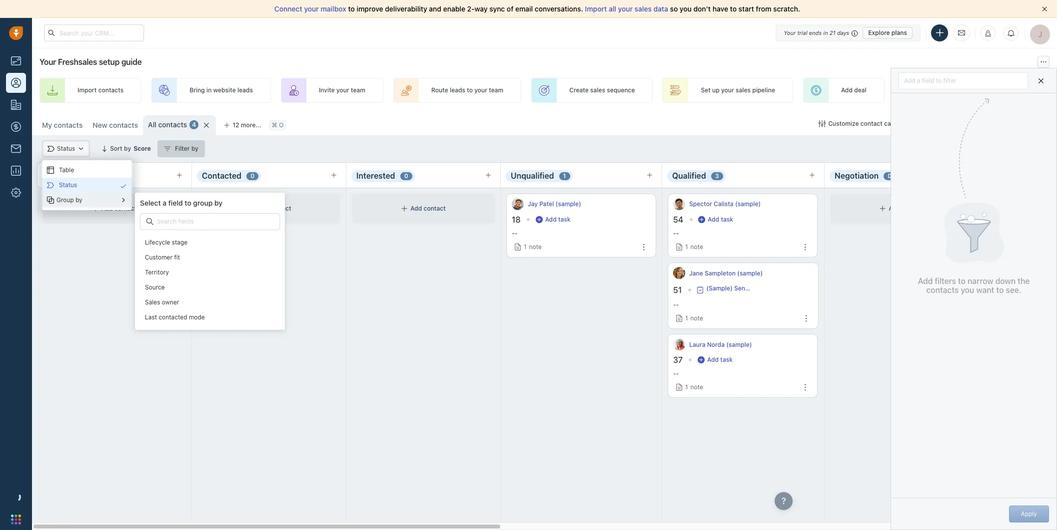 Task type: locate. For each thing, give the bounding box(es) containing it.
0 horizontal spatial by
[[76, 197, 82, 204]]

container_wx8msf4aqz5i3rn1 image left table
[[47, 167, 54, 174]]

explore plans link
[[863, 27, 913, 39]]

container_wx8msf4aqz5i3rn1 image left group
[[47, 197, 54, 204]]

to right the mailbox
[[348, 4, 355, 13]]

1 your from the left
[[304, 4, 319, 13]]

container_wx8msf4aqz5i3rn1 image
[[120, 183, 127, 190]]

way
[[475, 4, 488, 13]]

your left the mailbox
[[304, 4, 319, 13]]

improve
[[357, 4, 383, 13]]

connect your mailbox to improve deliverability and enable 2-way sync of email conversations. import all your sales data so you don't have to start from scratch.
[[274, 4, 800, 13]]

0 horizontal spatial to
[[185, 199, 191, 207]]

container_wx8msf4aqz5i3rn1 image
[[47, 167, 54, 174], [47, 182, 54, 189], [47, 197, 54, 204], [120, 197, 127, 204], [146, 218, 153, 225]]

status
[[59, 182, 77, 189]]

have
[[713, 4, 728, 13]]

customer fit
[[145, 254, 180, 262]]

fit
[[174, 254, 180, 262]]

container_wx8msf4aqz5i3rn1 image for group by
[[47, 197, 54, 204]]

a
[[163, 199, 167, 207]]

2-
[[467, 4, 475, 13]]

your
[[304, 4, 319, 13], [618, 4, 633, 13]]

container_wx8msf4aqz5i3rn1 image left status on the top of page
[[47, 182, 54, 189]]

all
[[609, 4, 616, 13]]

your right all
[[618, 4, 633, 13]]

group by menu item
[[42, 193, 132, 208]]

group
[[193, 199, 213, 207]]

to left start
[[730, 4, 737, 13]]

to
[[348, 4, 355, 13], [730, 4, 737, 13], [185, 199, 191, 207]]

1 horizontal spatial by
[[214, 199, 222, 207]]

import all your sales data link
[[585, 4, 670, 13]]

sales owner
[[145, 299, 179, 307]]

don't
[[694, 4, 711, 13]]

2 your from the left
[[618, 4, 633, 13]]

2 horizontal spatial to
[[730, 4, 737, 13]]

deliverability
[[385, 4, 427, 13]]

to right the field
[[185, 199, 191, 207]]

1 horizontal spatial your
[[618, 4, 633, 13]]

customer
[[145, 254, 172, 262]]

connect
[[274, 4, 302, 13]]

field
[[168, 199, 183, 207]]

conversations.
[[535, 4, 583, 13]]

1 horizontal spatial to
[[348, 4, 355, 13]]

container_wx8msf4aqz5i3rn1 image for status
[[47, 182, 54, 189]]

Search fields field
[[156, 217, 224, 227]]

data
[[654, 4, 668, 13]]

group
[[56, 197, 74, 204]]

by
[[76, 197, 82, 204], [214, 199, 222, 207]]

0 horizontal spatial your
[[304, 4, 319, 13]]

to inside menu
[[185, 199, 191, 207]]

to for deliverability
[[348, 4, 355, 13]]

to for by
[[185, 199, 191, 207]]

stage
[[172, 239, 187, 247]]



Task type: describe. For each thing, give the bounding box(es) containing it.
Search your CRM... text field
[[44, 24, 144, 41]]

and
[[429, 4, 441, 13]]

sales
[[145, 299, 160, 307]]

email
[[515, 4, 533, 13]]

table
[[59, 167, 74, 174]]

send email image
[[958, 29, 965, 37]]

group by
[[56, 197, 82, 204]]

lifecycle
[[145, 239, 170, 247]]

lifecycle stage
[[145, 239, 187, 247]]

explore plans
[[868, 29, 907, 36]]

mode
[[189, 314, 205, 322]]

enable
[[443, 4, 465, 13]]

by inside menu item
[[76, 197, 82, 204]]

select a field to group by menu
[[42, 160, 285, 330]]

explore
[[868, 29, 890, 36]]

from
[[756, 4, 771, 13]]

last
[[145, 314, 157, 322]]

freshworks switcher image
[[11, 515, 21, 525]]

import
[[585, 4, 607, 13]]

container_wx8msf4aqz5i3rn1 image down select
[[146, 218, 153, 225]]

source
[[145, 284, 165, 292]]

container_wx8msf4aqz5i3rn1 image down container_wx8msf4aqz5i3rn1 image
[[120, 197, 127, 204]]

you
[[680, 4, 692, 13]]

contacted
[[159, 314, 187, 322]]

so
[[670, 4, 678, 13]]

select
[[140, 199, 161, 207]]

mailbox
[[321, 4, 346, 13]]

of
[[507, 4, 514, 13]]

scratch.
[[773, 4, 800, 13]]

connect your mailbox link
[[274, 4, 348, 13]]

last contacted mode
[[145, 314, 205, 322]]

owner
[[162, 299, 179, 307]]

sales
[[635, 4, 652, 13]]

select a field to group by
[[140, 199, 222, 207]]

plans
[[892, 29, 907, 36]]

container_wx8msf4aqz5i3rn1 image for table
[[47, 167, 54, 174]]

shade muted image
[[849, 29, 858, 37]]

territory
[[145, 269, 169, 277]]

start
[[739, 4, 754, 13]]

sync
[[489, 4, 505, 13]]



Task type: vqa. For each thing, say whether or not it's contained in the screenshot.
second container_WX8MsF4aQZ5i3RN1 image from left
yes



